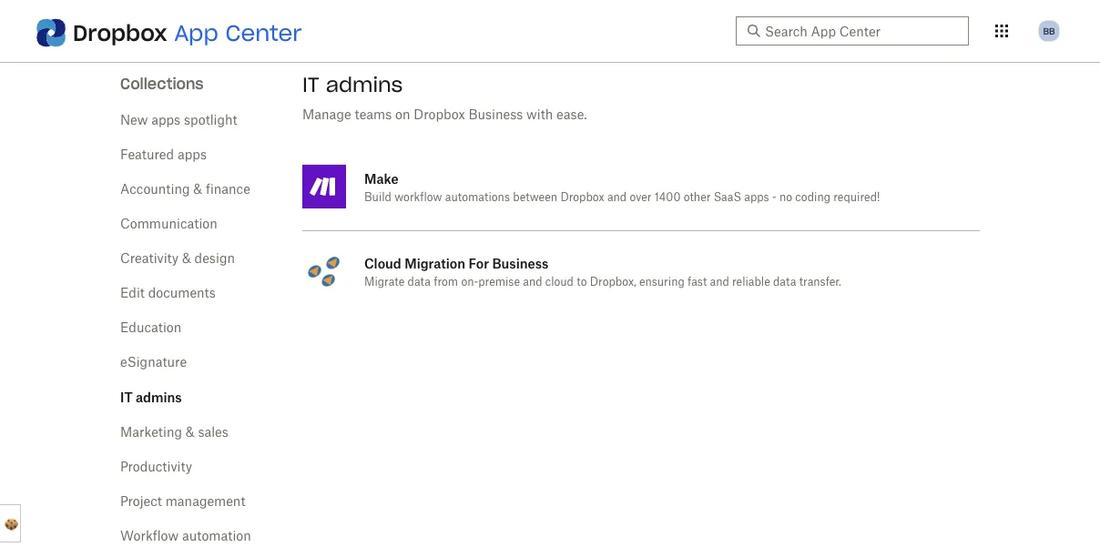 Task type: describe. For each thing, give the bounding box(es) containing it.
over
[[630, 192, 652, 203]]

collections
[[120, 74, 204, 93]]

project management link
[[120, 495, 245, 508]]

& for design
[[182, 252, 191, 265]]

education
[[120, 321, 182, 334]]

1 horizontal spatial admins
[[326, 72, 403, 97]]

communication
[[120, 218, 218, 230]]

no
[[780, 192, 792, 203]]

bb
[[1043, 25, 1055, 36]]

migration
[[404, 255, 465, 271]]

1400
[[655, 192, 681, 203]]

new apps spotlight
[[120, 114, 237, 127]]

make build workflow automations between dropbox and over 1400 other saas apps - no coding required!
[[364, 171, 880, 203]]

spotlight
[[184, 114, 237, 127]]

1 horizontal spatial it admins
[[302, 72, 403, 97]]

app
[[174, 19, 218, 46]]

accounting & finance link
[[120, 183, 250, 196]]

management
[[166, 495, 245, 508]]

manage teams on dropbox business with ease.
[[302, 108, 587, 121]]

1 vertical spatial admins
[[136, 389, 182, 405]]

project
[[120, 495, 162, 508]]

edit documents link
[[120, 287, 216, 300]]

-
[[772, 192, 777, 203]]

featured apps
[[120, 148, 207, 161]]

and inside make build workflow automations between dropbox and over 1400 other saas apps - no coding required!
[[607, 192, 627, 203]]

on
[[395, 108, 410, 121]]

workflow
[[120, 530, 179, 543]]

apps for featured
[[178, 148, 207, 161]]

bb button
[[1035, 16, 1064, 46]]

Search App Center text field
[[765, 21, 958, 41]]

saas
[[714, 192, 741, 203]]

marketing & sales link
[[120, 426, 228, 439]]

finance
[[206, 183, 250, 196]]

other
[[684, 192, 711, 203]]

workflow automation
[[120, 530, 251, 543]]

for
[[469, 255, 489, 271]]

esignature link
[[120, 356, 187, 369]]

fast
[[688, 277, 707, 288]]

cloud migration for business migrate data from on-premise and cloud to dropbox, ensuring fast and reliable data transfer.
[[364, 255, 841, 288]]

migrate
[[364, 277, 405, 288]]

0 vertical spatial business
[[468, 108, 523, 121]]

marketing
[[120, 426, 182, 439]]

2 horizontal spatial and
[[710, 277, 729, 288]]

teams
[[355, 108, 392, 121]]

productivity link
[[120, 461, 192, 474]]

1 horizontal spatial it
[[302, 72, 319, 97]]

education link
[[120, 321, 182, 334]]

dropbox,
[[590, 277, 636, 288]]



Task type: vqa. For each thing, say whether or not it's contained in the screenshot.
New apps
yes



Task type: locate. For each thing, give the bounding box(es) containing it.
data
[[408, 277, 431, 288], [773, 277, 796, 288]]

1 horizontal spatial data
[[773, 277, 796, 288]]

apps inside make build workflow automations between dropbox and over 1400 other saas apps - no coding required!
[[744, 192, 769, 203]]

to
[[577, 277, 587, 288]]

& left sales
[[186, 426, 195, 439]]

communication link
[[120, 218, 218, 230]]

1 vertical spatial dropbox
[[414, 108, 465, 121]]

apps up accounting & finance link at left
[[178, 148, 207, 161]]

creativity & design
[[120, 252, 235, 265]]

2 horizontal spatial dropbox
[[560, 192, 604, 203]]

it up manage
[[302, 72, 319, 97]]

data down migration
[[408, 277, 431, 288]]

dropbox right on
[[414, 108, 465, 121]]

2 data from the left
[[773, 277, 796, 288]]

it up marketing
[[120, 389, 133, 405]]

0 horizontal spatial it
[[120, 389, 133, 405]]

it admins down esignature link
[[120, 389, 182, 405]]

0 horizontal spatial dropbox
[[73, 19, 167, 46]]

new
[[120, 114, 148, 127]]

with
[[527, 108, 553, 121]]

it admins up teams
[[302, 72, 403, 97]]

from
[[434, 277, 458, 288]]

automations
[[445, 192, 510, 203]]

ensuring
[[639, 277, 685, 288]]

and left over
[[607, 192, 627, 203]]

featured apps link
[[120, 148, 207, 161]]

it admins
[[302, 72, 403, 97], [120, 389, 182, 405]]

& left design
[[182, 252, 191, 265]]

& left finance
[[193, 183, 202, 196]]

admins up teams
[[326, 72, 403, 97]]

dropbox
[[73, 19, 167, 46], [414, 108, 465, 121], [560, 192, 604, 203]]

featured
[[120, 148, 174, 161]]

apps right new
[[151, 114, 180, 127]]

new apps spotlight link
[[120, 114, 237, 127]]

&
[[193, 183, 202, 196], [182, 252, 191, 265], [186, 426, 195, 439]]

creativity & design link
[[120, 252, 235, 265]]

1 data from the left
[[408, 277, 431, 288]]

apps
[[151, 114, 180, 127], [178, 148, 207, 161], [744, 192, 769, 203]]

1 vertical spatial it admins
[[120, 389, 182, 405]]

business up premise
[[492, 255, 549, 271]]

0 horizontal spatial it admins
[[120, 389, 182, 405]]

workflow automation link
[[120, 530, 251, 543]]

required!
[[834, 192, 880, 203]]

0 horizontal spatial and
[[523, 277, 542, 288]]

and left cloud
[[523, 277, 542, 288]]

0 vertical spatial it admins
[[302, 72, 403, 97]]

between
[[513, 192, 557, 203]]

documents
[[148, 287, 216, 300]]

transfer.
[[799, 277, 841, 288]]

workflow
[[395, 192, 442, 203]]

make
[[364, 171, 399, 186]]

dropbox right the between
[[560, 192, 604, 203]]

accounting
[[120, 183, 190, 196]]

edit
[[120, 287, 145, 300]]

marketing & sales
[[120, 426, 228, 439]]

it admins link
[[120, 389, 182, 405]]

coding
[[795, 192, 831, 203]]

accounting & finance
[[120, 183, 250, 196]]

1 vertical spatial it
[[120, 389, 133, 405]]

business left with
[[468, 108, 523, 121]]

center
[[225, 19, 302, 46]]

sales
[[198, 426, 228, 439]]

esignature
[[120, 356, 187, 369]]

admins
[[326, 72, 403, 97], [136, 389, 182, 405]]

2 vertical spatial dropbox
[[560, 192, 604, 203]]

and
[[607, 192, 627, 203], [523, 277, 542, 288], [710, 277, 729, 288]]

& for sales
[[186, 426, 195, 439]]

edit documents
[[120, 287, 216, 300]]

premise
[[478, 277, 520, 288]]

creativity
[[120, 252, 179, 265]]

reliable
[[732, 277, 770, 288]]

dropbox up collections
[[73, 19, 167, 46]]

1 vertical spatial &
[[182, 252, 191, 265]]

1 vertical spatial apps
[[178, 148, 207, 161]]

0 vertical spatial admins
[[326, 72, 403, 97]]

cloud
[[364, 255, 401, 271]]

on-
[[461, 277, 478, 288]]

2 vertical spatial &
[[186, 426, 195, 439]]

automation
[[182, 530, 251, 543]]

and right fast
[[710, 277, 729, 288]]

0 horizontal spatial data
[[408, 277, 431, 288]]

apps left '-'
[[744, 192, 769, 203]]

project management
[[120, 495, 245, 508]]

& for finance
[[193, 183, 202, 196]]

2 vertical spatial apps
[[744, 192, 769, 203]]

business
[[468, 108, 523, 121], [492, 255, 549, 271]]

it
[[302, 72, 319, 97], [120, 389, 133, 405]]

manage
[[302, 108, 351, 121]]

1 vertical spatial business
[[492, 255, 549, 271]]

0 horizontal spatial admins
[[136, 389, 182, 405]]

1 horizontal spatial dropbox
[[414, 108, 465, 121]]

0 vertical spatial it
[[302, 72, 319, 97]]

0 vertical spatial dropbox
[[73, 19, 167, 46]]

cloud
[[545, 277, 574, 288]]

1 horizontal spatial and
[[607, 192, 627, 203]]

build
[[364, 192, 392, 203]]

business inside the cloud migration for business migrate data from on-premise and cloud to dropbox, ensuring fast and reliable data transfer.
[[492, 255, 549, 271]]

admins down esignature link
[[136, 389, 182, 405]]

productivity
[[120, 461, 192, 474]]

ease.
[[557, 108, 587, 121]]

apps for new
[[151, 114, 180, 127]]

design
[[195, 252, 235, 265]]

0 vertical spatial apps
[[151, 114, 180, 127]]

dropbox app center
[[73, 19, 302, 46]]

data right reliable
[[773, 277, 796, 288]]

dropbox inside make build workflow automations between dropbox and over 1400 other saas apps - no coding required!
[[560, 192, 604, 203]]

0 vertical spatial &
[[193, 183, 202, 196]]



